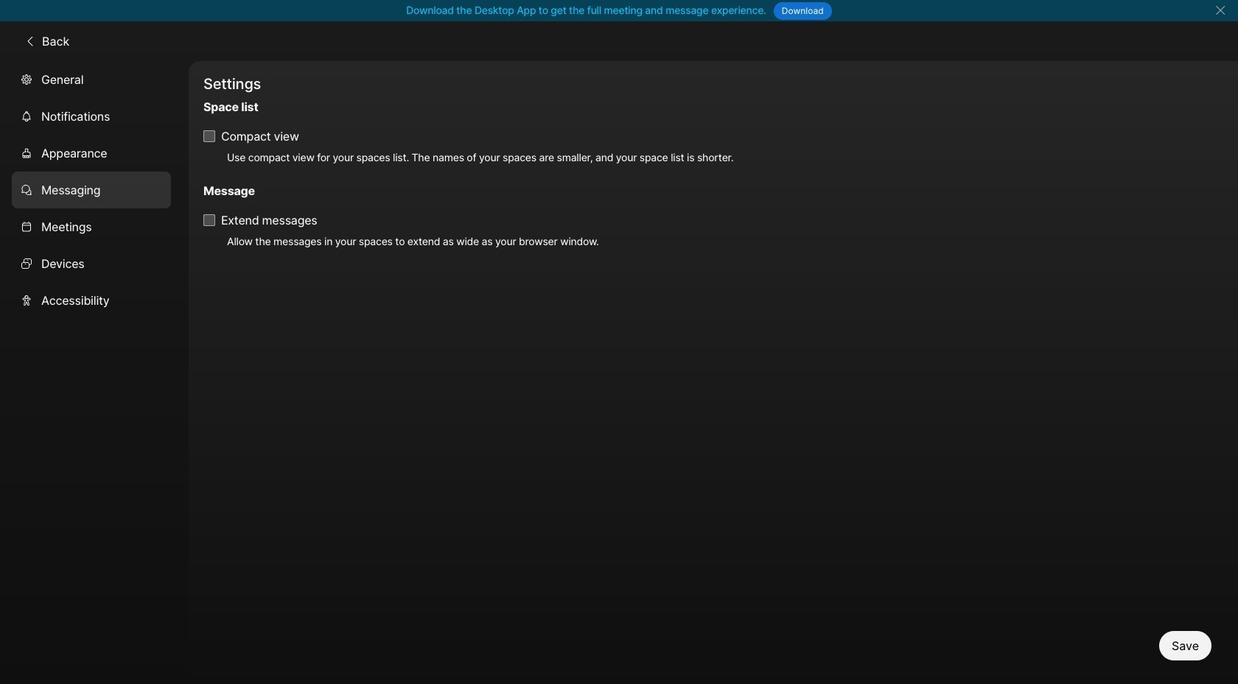 Task type: describe. For each thing, give the bounding box(es) containing it.
devices tab
[[12, 245, 171, 282]]

accessibility tab
[[12, 282, 171, 319]]

meetings tab
[[12, 208, 171, 245]]

notifications tab
[[12, 98, 171, 135]]

messaging tab
[[12, 171, 171, 208]]

general tab
[[12, 61, 171, 98]]



Task type: locate. For each thing, give the bounding box(es) containing it.
cancel_16 image
[[1215, 4, 1227, 16]]

appearance tab
[[12, 135, 171, 171]]

settings navigation
[[0, 61, 189, 685]]



